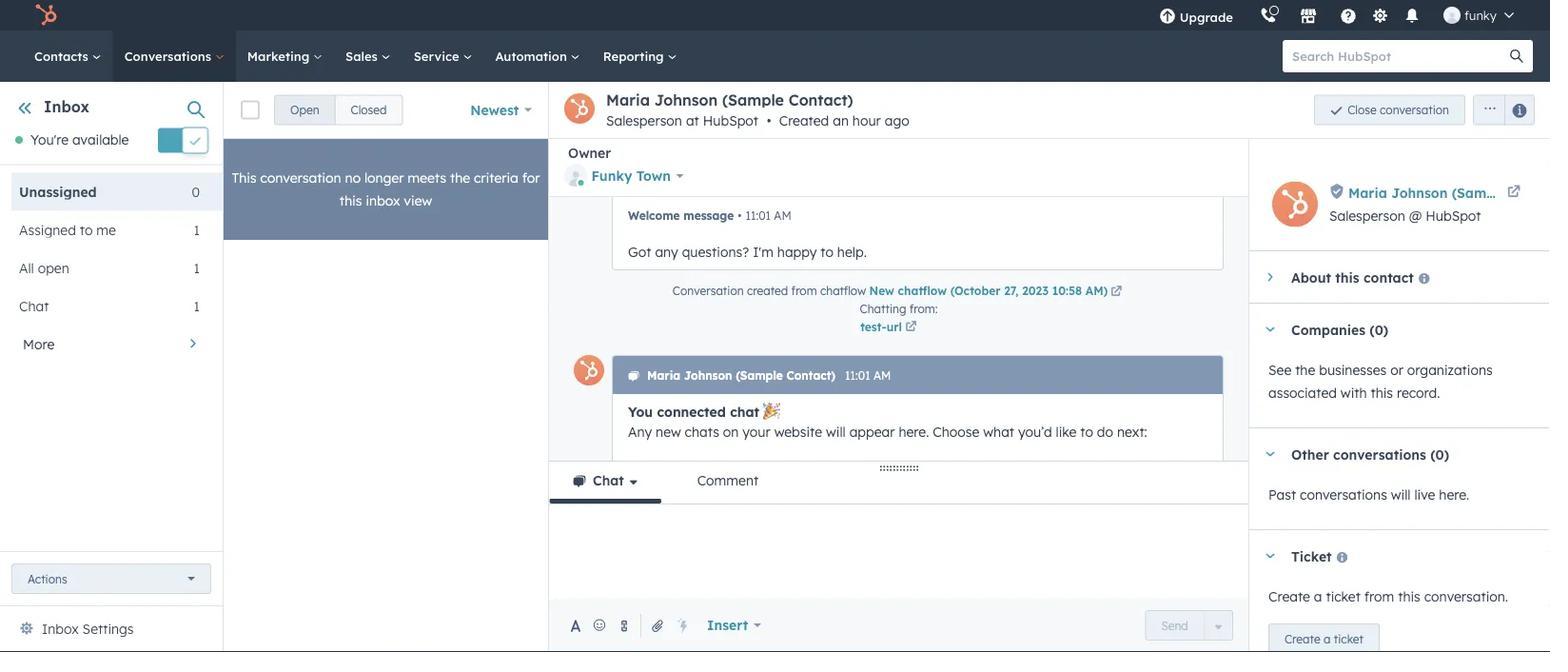 Task type: vqa. For each thing, say whether or not it's contained in the screenshot.
The 1 for to
yes



Task type: describe. For each thing, give the bounding box(es) containing it.
search image
[[1511, 50, 1524, 63]]

about
[[1292, 269, 1332, 285]]

caret image for the other conversations (0) dropdown button
[[1265, 452, 1277, 456]]

johnson for maria johnson (sample conta
[[1392, 184, 1448, 201]]

the inside see the businesses or organizations associated with this record.
[[1296, 362, 1316, 378]]

marketing link
[[236, 30, 334, 82]]

past
[[1269, 486, 1297, 503]]

upgrade
[[1180, 9, 1234, 25]]

ago
[[885, 112, 910, 129]]

you're available image
[[15, 136, 23, 144]]

your inside you connected chat 🎉 any new chats on your website will appear here. choose what you'd like to do next:
[[743, 423, 771, 440]]

or
[[1391, 362, 1404, 378]]

new chatflow (october 27, 2023 10:58 am) link
[[870, 283, 1125, 300]]

0 vertical spatial am
[[774, 208, 792, 223]]

choose
[[933, 423, 980, 440]]

page
[[795, 483, 828, 500]]

more
[[23, 335, 55, 352]]

created
[[747, 283, 788, 297]]

tracking
[[897, 483, 948, 500]]

settings image
[[1372, 8, 1389, 25]]

notifications button
[[1396, 0, 1429, 30]]

create a ticket from this conversation.
[[1269, 588, 1509, 605]]

send button
[[1146, 610, 1205, 641]]

3 1 from the top
[[194, 297, 200, 314]]

open
[[38, 259, 69, 276]]

Open button
[[274, 95, 336, 125]]

0 vertical spatial from
[[792, 283, 817, 297]]

0 vertical spatial link opens in a new window image
[[1111, 283, 1123, 300]]

chatting
[[860, 302, 907, 316]]

1 horizontal spatial 11:01
[[845, 368, 871, 383]]

2023
[[1023, 283, 1049, 297]]

you're available
[[30, 132, 129, 148]]

link opens in a new window image inside new chatflow (october 27, 2023 10:58 am) link
[[1111, 286, 1123, 297]]

this
[[232, 169, 257, 186]]

1 vertical spatial any
[[768, 483, 792, 500]]

maria for maria johnson (sample contact) salesperson at hubspot • created an hour ago
[[606, 90, 650, 109]]

newest
[[470, 101, 519, 118]]

send group
[[1146, 610, 1234, 641]]

see the businesses or organizations associated with this record.
[[1269, 362, 1493, 401]]

all
[[19, 259, 34, 276]]

johnson for maria johnson (sample contact) salesperson at hubspot • created an hour ago
[[655, 90, 718, 109]]

installed.
[[1000, 483, 1055, 500]]

2 group from the left
[[1466, 95, 1536, 125]]

hubspot link
[[23, 4, 71, 27]]

conversation for this
[[260, 169, 341, 186]]

hubspot image
[[34, 4, 57, 27]]

assigned
[[19, 221, 76, 238]]

no
[[345, 169, 361, 186]]

1 for open
[[194, 259, 200, 276]]

service
[[414, 48, 463, 64]]

this conversation no longer meets the criteria for this inbox view
[[232, 169, 540, 209]]

actions
[[28, 572, 67, 586]]

marketplaces button
[[1289, 0, 1329, 30]]

new
[[656, 423, 681, 440]]

create for create a ticket from this conversation.
[[1269, 588, 1311, 605]]

businesses
[[1320, 362, 1387, 378]]

ticket button
[[1250, 530, 1532, 582]]

salesperson @ hubspot
[[1330, 208, 1482, 224]]

caret image for ticket dropdown button
[[1265, 554, 1277, 558]]

do
[[1097, 423, 1114, 440]]

connected
[[657, 403, 726, 420]]

got any questions? i'm happy to help.
[[628, 243, 867, 260]]

other
[[1292, 446, 1330, 462]]

chatting from:
[[860, 302, 938, 316]]

funky
[[592, 168, 632, 184]]

view
[[404, 192, 432, 209]]

this down ticket dropdown button
[[1399, 588, 1421, 605]]

questions?
[[682, 243, 749, 260]]

• inside maria johnson (sample contact) salesperson at hubspot • created an hour ago
[[767, 112, 772, 129]]

funky town button
[[565, 162, 684, 190]]

conta
[[1511, 184, 1551, 201]]

you connected chat 🎉 any new chats on your website will appear here. choose what you'd like to do next:
[[628, 403, 1148, 440]]

contact) for maria johnson (sample contact) salesperson at hubspot • created an hour ago
[[789, 90, 854, 109]]

link opens in a new window image inside test-url link
[[906, 319, 917, 336]]

2 vertical spatial from
[[1365, 588, 1395, 605]]

an
[[833, 112, 849, 129]]

marketing
[[247, 48, 313, 64]]

Closed button
[[335, 95, 403, 125]]

(october
[[951, 283, 1001, 297]]

next:
[[1118, 423, 1148, 440]]

comment button
[[674, 462, 783, 504]]

1 horizontal spatial to
[[821, 243, 834, 260]]

(sample for maria johnson (sample conta
[[1452, 184, 1507, 201]]

group containing open
[[274, 95, 403, 125]]

calling icon button
[[1253, 3, 1285, 28]]

here. inside you connected chat 🎉 any new chats on your website will appear here. choose what you'd like to do next:
[[899, 423, 929, 440]]

settings link
[[1369, 5, 1393, 25]]

welcome message • 11:01 am
[[628, 208, 792, 223]]

1 vertical spatial will
[[1392, 486, 1411, 503]]

2 chatflow from the left
[[898, 283, 947, 297]]

10:58
[[1053, 283, 1083, 297]]

0 horizontal spatial •
[[738, 208, 742, 223]]

test-url
[[861, 320, 902, 334]]

comment
[[697, 472, 759, 489]]

you'd
[[1019, 423, 1052, 440]]

unassigned
[[19, 183, 97, 200]]

close
[[1348, 103, 1377, 117]]

customize the color and style of your chat widget.
[[628, 603, 946, 620]]

inbox settings link
[[42, 618, 134, 641]]

hour
[[853, 112, 881, 129]]

(sample for maria johnson (sample contact) salesperson at hubspot • created an hour ago
[[722, 90, 784, 109]]

associated
[[1269, 385, 1337, 401]]

actions button
[[11, 564, 211, 594]]

reporting
[[603, 48, 668, 64]]

a for chat
[[664, 483, 672, 500]]

maria for maria johnson (sample conta
[[1349, 184, 1388, 201]]

other conversations (0) button
[[1250, 428, 1532, 480]]

assigned to me
[[19, 221, 116, 238]]

🎉
[[763, 403, 777, 420]]

send a test chat from any page where the tracking code is installed.
[[628, 483, 1059, 500]]

like
[[1056, 423, 1077, 440]]

0 horizontal spatial from
[[735, 483, 765, 500]]

salesperson inside maria johnson (sample contact) salesperson at hubspot • created an hour ago
[[606, 112, 682, 129]]

got
[[628, 243, 652, 260]]



Task type: locate. For each thing, give the bounding box(es) containing it.
0 horizontal spatial your
[[743, 423, 771, 440]]

style
[[784, 603, 813, 620]]

am up you connected chat 🎉 any new chats on your website will appear here. choose what you'd like to do next:
[[874, 368, 891, 383]]

0 vertical spatial inbox
[[44, 97, 90, 116]]

send inside send button
[[1162, 618, 1189, 633]]

2 caret image from the top
[[1265, 554, 1277, 558]]

caret image
[[1265, 327, 1277, 332], [1265, 554, 1277, 558]]

caret image left about
[[1268, 271, 1273, 283]]

1 vertical spatial (sample
[[1452, 184, 1507, 201]]

this inside dropdown button
[[1336, 269, 1360, 285]]

conversations down other conversations (0)
[[1300, 486, 1388, 503]]

0 vertical spatial johnson
[[655, 90, 718, 109]]

insert button
[[695, 606, 774, 644]]

from right the created
[[792, 283, 817, 297]]

2 horizontal spatial from
[[1365, 588, 1395, 605]]

ticket up create a ticket button
[[1327, 588, 1361, 605]]

0 horizontal spatial here.
[[899, 423, 929, 440]]

available
[[72, 132, 129, 148]]

2 vertical spatial to
[[1081, 423, 1094, 440]]

chat inside you connected chat 🎉 any new chats on your website will appear here. choose what you'd like to do next:
[[730, 403, 760, 420]]

a down create a ticket from this conversation.
[[1324, 632, 1331, 646]]

2 vertical spatial 1
[[194, 297, 200, 314]]

1 horizontal spatial conversation
[[1380, 103, 1450, 117]]

code
[[952, 483, 983, 500]]

caret image for 'about this contact' dropdown button
[[1268, 271, 1273, 283]]

funky town image
[[1444, 7, 1461, 24]]

0 horizontal spatial am
[[774, 208, 792, 223]]

1 vertical spatial •
[[738, 208, 742, 223]]

1 vertical spatial inbox
[[42, 621, 79, 637]]

contact) for maria johnson (sample contact) 11:01 am
[[787, 368, 836, 383]]

johnson up "at"
[[655, 90, 718, 109]]

(0) up live
[[1431, 446, 1450, 462]]

0 vertical spatial salesperson
[[606, 112, 682, 129]]

funky town
[[592, 168, 671, 184]]

1 vertical spatial hubspot
[[1426, 208, 1482, 224]]

0 horizontal spatial to
[[80, 221, 93, 238]]

1 vertical spatial from
[[735, 483, 765, 500]]

companies (0) button
[[1250, 304, 1532, 355]]

0 vertical spatial any
[[655, 243, 679, 260]]

1 horizontal spatial group
[[1466, 95, 1536, 125]]

automation link
[[484, 30, 592, 82]]

hubspot
[[703, 112, 759, 129], [1426, 208, 1482, 224]]

menu
[[1146, 0, 1528, 30]]

see
[[1269, 362, 1292, 378]]

1 vertical spatial link opens in a new window image
[[906, 319, 917, 336]]

caret image for companies (0) dropdown button
[[1265, 327, 1277, 332]]

1 vertical spatial 1
[[194, 259, 200, 276]]

1 horizontal spatial a
[[1315, 588, 1323, 605]]

group down sales on the left top of page
[[274, 95, 403, 125]]

any left "page"
[[768, 483, 792, 500]]

a left test
[[664, 483, 672, 500]]

ticket for create a ticket
[[1334, 632, 1364, 646]]

johnson up connected
[[684, 368, 733, 383]]

1 vertical spatial contact)
[[787, 368, 836, 383]]

upgrade image
[[1159, 9, 1176, 26]]

inbox
[[366, 192, 400, 209]]

hubspot right "at"
[[703, 112, 759, 129]]

this inside see the businesses or organizations associated with this record.
[[1371, 385, 1394, 401]]

link opens in a new window image right am)
[[1111, 283, 1123, 300]]

on
[[723, 423, 739, 440]]

caret image
[[1268, 271, 1273, 283], [1265, 452, 1277, 456]]

caret image left other
[[1265, 452, 1277, 456]]

0 vertical spatial create
[[1269, 588, 1311, 605]]

1 vertical spatial caret image
[[1265, 452, 1277, 456]]

menu item
[[1247, 0, 1251, 30]]

•
[[767, 112, 772, 129], [738, 208, 742, 223]]

send for send
[[1162, 618, 1189, 633]]

johnson inside maria johnson (sample contact) salesperson at hubspot • created an hour ago
[[655, 90, 718, 109]]

town
[[637, 168, 671, 184]]

1 horizontal spatial here.
[[1440, 486, 1470, 503]]

0 vertical spatial ticket
[[1327, 588, 1361, 605]]

(0)
[[1370, 321, 1389, 338], [1431, 446, 1450, 462]]

a down ticket
[[1315, 588, 1323, 605]]

from:
[[910, 302, 938, 316]]

inbox for inbox
[[44, 97, 90, 116]]

conversation.
[[1425, 588, 1509, 605]]

contacts
[[34, 48, 92, 64]]

1 group from the left
[[274, 95, 403, 125]]

maria johnson (sample conta link
[[1349, 181, 1551, 204]]

url
[[887, 320, 902, 334]]

1 vertical spatial chat
[[703, 483, 731, 500]]

ticket
[[1292, 548, 1332, 564]]

appear
[[850, 423, 895, 440]]

companies (0)
[[1292, 321, 1389, 338]]

close conversation button
[[1315, 95, 1466, 125]]

1 horizontal spatial your
[[833, 603, 861, 620]]

your down 🎉
[[743, 423, 771, 440]]

notifications image
[[1404, 9, 1421, 26]]

1 horizontal spatial chat
[[593, 472, 624, 489]]

0 vertical spatial (sample
[[722, 90, 784, 109]]

open
[[290, 103, 319, 117]]

(sample up 🎉
[[736, 368, 783, 383]]

the right where
[[873, 483, 893, 500]]

1 vertical spatial (0)
[[1431, 446, 1450, 462]]

where
[[831, 483, 869, 500]]

the left color
[[697, 603, 717, 620]]

settings
[[82, 621, 134, 637]]

inbox up the you're available
[[44, 97, 90, 116]]

1 for to
[[194, 221, 200, 238]]

welcome
[[628, 208, 680, 223]]

0 vertical spatial 11:01
[[746, 208, 771, 223]]

2 vertical spatial maria
[[647, 368, 681, 383]]

1 vertical spatial chat
[[593, 472, 624, 489]]

1 horizontal spatial salesperson
[[1330, 208, 1406, 224]]

here. right live
[[1440, 486, 1470, 503]]

0 vertical spatial conversations
[[1334, 446, 1427, 462]]

1 vertical spatial johnson
[[1392, 184, 1448, 201]]

2 horizontal spatial a
[[1324, 632, 1331, 646]]

inbox
[[44, 97, 90, 116], [42, 621, 79, 637]]

website
[[775, 423, 823, 440]]

maria johnson (sample contact) salesperson at hubspot • created an hour ago
[[606, 90, 910, 129]]

27,
[[1004, 283, 1019, 297]]

close conversation
[[1348, 103, 1450, 117]]

1 vertical spatial create
[[1285, 632, 1321, 646]]

0 vertical spatial •
[[767, 112, 772, 129]]

about this contact button
[[1250, 251, 1532, 303]]

test
[[676, 483, 699, 500]]

the up associated
[[1296, 362, 1316, 378]]

0 horizontal spatial a
[[664, 483, 672, 500]]

here. right appear at the bottom right of page
[[899, 423, 929, 440]]

0 horizontal spatial will
[[826, 423, 846, 440]]

chat left test
[[593, 472, 624, 489]]

a inside button
[[1324, 632, 1331, 646]]

am
[[774, 208, 792, 223], [874, 368, 891, 383]]

insert
[[707, 617, 748, 634]]

1 horizontal spatial •
[[767, 112, 772, 129]]

hubspot inside maria johnson (sample contact) salesperson at hubspot • created an hour ago
[[703, 112, 759, 129]]

will left live
[[1392, 486, 1411, 503]]

2 1 from the top
[[194, 259, 200, 276]]

1
[[194, 221, 200, 238], [194, 259, 200, 276], [194, 297, 200, 314]]

2 vertical spatial (sample
[[736, 368, 783, 383]]

you're
[[30, 132, 69, 148]]

to left me
[[80, 221, 93, 238]]

• left created
[[767, 112, 772, 129]]

of
[[817, 603, 830, 620]]

create for create a ticket
[[1285, 632, 1321, 646]]

contact
[[1364, 269, 1414, 285]]

johnson for maria johnson (sample contact) 11:01 am
[[684, 368, 733, 383]]

conversations inside the other conversations (0) dropdown button
[[1334, 446, 1427, 462]]

chat up on
[[730, 403, 760, 420]]

2 horizontal spatial to
[[1081, 423, 1094, 440]]

chat up more
[[19, 297, 49, 314]]

chat right test
[[703, 483, 731, 500]]

send for send a test chat from any page where the tracking code is installed.
[[628, 483, 660, 500]]

group down the search icon
[[1466, 95, 1536, 125]]

(0) up businesses
[[1370, 321, 1389, 338]]

caret image inside 'about this contact' dropdown button
[[1268, 271, 1273, 283]]

search button
[[1501, 40, 1534, 72]]

any right got at left top
[[655, 243, 679, 260]]

ticket for create a ticket from this conversation.
[[1327, 588, 1361, 605]]

hubspot down 'maria johnson (sample conta' link
[[1426, 208, 1482, 224]]

to inside you connected chat 🎉 any new chats on your website will appear here. choose what you'd like to do next:
[[1081, 423, 1094, 440]]

caret image left ticket
[[1265, 554, 1277, 558]]

am up happy on the top right
[[774, 208, 792, 223]]

this down the "or"
[[1371, 385, 1394, 401]]

0 vertical spatial caret image
[[1268, 271, 1273, 283]]

caret image inside ticket dropdown button
[[1265, 554, 1277, 558]]

to left the help.
[[821, 243, 834, 260]]

here.
[[899, 423, 929, 440], [1440, 486, 1470, 503]]

conversation inside the this conversation no longer meets the criteria for this inbox view
[[260, 169, 341, 186]]

create inside button
[[1285, 632, 1321, 646]]

0 horizontal spatial hubspot
[[703, 112, 759, 129]]

chatflow left "new"
[[821, 283, 866, 297]]

conversation
[[673, 283, 744, 297]]

1 vertical spatial link opens in a new window image
[[906, 322, 917, 333]]

conversation right close
[[1380, 103, 1450, 117]]

1 vertical spatial to
[[821, 243, 834, 260]]

widget.
[[897, 603, 942, 620]]

0 vertical spatial contact)
[[789, 90, 854, 109]]

1 horizontal spatial any
[[768, 483, 792, 500]]

1 horizontal spatial send
[[1162, 618, 1189, 633]]

1 vertical spatial a
[[1315, 588, 1323, 605]]

0 vertical spatial to
[[80, 221, 93, 238]]

• right message
[[738, 208, 742, 223]]

1 horizontal spatial am
[[874, 368, 891, 383]]

contact) up created
[[789, 90, 854, 109]]

inbox left settings
[[42, 621, 79, 637]]

0 horizontal spatial salesperson
[[606, 112, 682, 129]]

group
[[274, 95, 403, 125], [1466, 95, 1536, 125]]

conversations for will
[[1300, 486, 1388, 503]]

will left appear at the bottom right of page
[[826, 423, 846, 440]]

1 vertical spatial am
[[874, 368, 891, 383]]

color
[[721, 603, 752, 620]]

the right meets
[[450, 169, 470, 186]]

0 vertical spatial conversation
[[1380, 103, 1450, 117]]

conversation left no
[[260, 169, 341, 186]]

11:01 up 'i'm'
[[746, 208, 771, 223]]

chat button
[[549, 462, 662, 504]]

2 vertical spatial johnson
[[684, 368, 733, 383]]

help image
[[1340, 9, 1357, 26]]

Search HubSpot search field
[[1283, 40, 1516, 72]]

chatflow up from:
[[898, 283, 947, 297]]

ticket down create a ticket from this conversation.
[[1334, 632, 1364, 646]]

(sample for maria johnson (sample contact) 11:01 am
[[736, 368, 783, 383]]

0 vertical spatial will
[[826, 423, 846, 440]]

1 horizontal spatial hubspot
[[1426, 208, 1482, 224]]

11:01 down test-
[[845, 368, 871, 383]]

(sample up created
[[722, 90, 784, 109]]

2 vertical spatial chat
[[865, 603, 893, 620]]

conversation inside button
[[1380, 103, 1450, 117]]

maria johnson (sample contact) 11:01 am
[[647, 368, 891, 383]]

1 vertical spatial conversation
[[260, 169, 341, 186]]

link opens in a new window image right the url
[[906, 322, 917, 333]]

menu containing funky
[[1146, 0, 1528, 30]]

salesperson left "at"
[[606, 112, 682, 129]]

1 vertical spatial salesperson
[[1330, 208, 1406, 224]]

1 chatflow from the left
[[821, 283, 866, 297]]

to
[[80, 221, 93, 238], [821, 243, 834, 260], [1081, 423, 1094, 440]]

will inside you connected chat 🎉 any new chats on your website will appear here. choose what you'd like to do next:
[[826, 423, 846, 440]]

1 horizontal spatial link opens in a new window image
[[1111, 283, 1123, 300]]

0 vertical spatial send
[[628, 483, 660, 500]]

for
[[522, 169, 540, 186]]

caret image inside the other conversations (0) dropdown button
[[1265, 452, 1277, 456]]

conversation
[[1380, 103, 1450, 117], [260, 169, 341, 186]]

0 horizontal spatial 11:01
[[746, 208, 771, 223]]

ticket inside button
[[1334, 632, 1364, 646]]

0 horizontal spatial conversation
[[260, 169, 341, 186]]

chats
[[685, 423, 720, 440]]

(sample inside maria johnson (sample contact) salesperson at hubspot • created an hour ago
[[722, 90, 784, 109]]

0 horizontal spatial group
[[274, 95, 403, 125]]

conversation for close
[[1380, 103, 1450, 117]]

1 vertical spatial send
[[1162, 618, 1189, 633]]

0 horizontal spatial link opens in a new window image
[[906, 322, 917, 333]]

johnson up @
[[1392, 184, 1448, 201]]

link opens in a new window image
[[1111, 286, 1123, 297], [906, 319, 917, 336]]

your right of
[[833, 603, 861, 620]]

contact)
[[789, 90, 854, 109], [787, 368, 836, 383]]

maria johnson (sample conta
[[1349, 184, 1551, 201]]

created
[[779, 112, 829, 129]]

0 vertical spatial caret image
[[1265, 327, 1277, 332]]

marketplaces image
[[1300, 9, 1317, 26]]

contact) inside maria johnson (sample contact) salesperson at hubspot • created an hour ago
[[789, 90, 854, 109]]

1 1 from the top
[[194, 221, 200, 238]]

caret image inside companies (0) dropdown button
[[1265, 327, 1277, 332]]

caret image up see
[[1265, 327, 1277, 332]]

inbox for inbox settings
[[42, 621, 79, 637]]

maria down reporting
[[606, 90, 650, 109]]

maria up "salesperson @ hubspot"
[[1349, 184, 1388, 201]]

0 horizontal spatial chat
[[19, 297, 49, 314]]

am)
[[1086, 283, 1108, 297]]

(sample left the conta
[[1452, 184, 1507, 201]]

the inside the this conversation no longer meets the criteria for this inbox view
[[450, 169, 470, 186]]

past conversations will live here.
[[1269, 486, 1470, 503]]

chat left widget.
[[865, 603, 893, 620]]

link opens in a new window image right am)
[[1111, 286, 1123, 297]]

you
[[628, 403, 653, 420]]

chat inside button
[[593, 472, 624, 489]]

this right about
[[1336, 269, 1360, 285]]

1 horizontal spatial chatflow
[[898, 283, 947, 297]]

1 vertical spatial here.
[[1440, 486, 1470, 503]]

message
[[684, 208, 734, 223]]

1 vertical spatial your
[[833, 603, 861, 620]]

this inside the this conversation no longer meets the criteria for this inbox view
[[340, 192, 362, 209]]

test-
[[861, 320, 887, 334]]

conversations
[[1334, 446, 1427, 462], [1300, 486, 1388, 503]]

0 vertical spatial maria
[[606, 90, 650, 109]]

and
[[756, 603, 780, 620]]

0 vertical spatial link opens in a new window image
[[1111, 286, 1123, 297]]

conversations up past conversations will live here.
[[1334, 446, 1427, 462]]

0 horizontal spatial send
[[628, 483, 660, 500]]

this down no
[[340, 192, 362, 209]]

chat
[[730, 403, 760, 420], [703, 483, 731, 500], [865, 603, 893, 620]]

link opens in a new window image inside test-url link
[[906, 322, 917, 333]]

conversations for (0)
[[1334, 446, 1427, 462]]

1 caret image from the top
[[1265, 327, 1277, 332]]

0 horizontal spatial link opens in a new window image
[[906, 319, 917, 336]]

0 horizontal spatial chatflow
[[821, 283, 866, 297]]

happy
[[778, 243, 817, 260]]

contact) up website on the bottom of the page
[[787, 368, 836, 383]]

maria inside maria johnson (sample contact) salesperson at hubspot • created an hour ago
[[606, 90, 650, 109]]

a for from
[[1315, 588, 1323, 605]]

@
[[1410, 208, 1423, 224]]

0 vertical spatial a
[[664, 483, 672, 500]]

1 horizontal spatial (0)
[[1431, 446, 1450, 462]]

other conversations (0)
[[1292, 446, 1450, 462]]

inbox settings
[[42, 621, 134, 637]]

calling icon image
[[1260, 7, 1277, 25]]

from left "page"
[[735, 483, 765, 500]]

link opens in a new window image right the url
[[906, 319, 917, 336]]

2 vertical spatial a
[[1324, 632, 1331, 646]]

maria for maria johnson (sample contact) 11:01 am
[[647, 368, 681, 383]]

1 vertical spatial caret image
[[1265, 554, 1277, 558]]

0 vertical spatial (0)
[[1370, 321, 1389, 338]]

maria johnson (sample contact) main content
[[224, 82, 1551, 652]]

from down ticket dropdown button
[[1365, 588, 1395, 605]]

create a ticket button
[[1269, 624, 1380, 652]]

1 horizontal spatial link opens in a new window image
[[1111, 286, 1123, 297]]

all open
[[19, 259, 69, 276]]

0 vertical spatial 1
[[194, 221, 200, 238]]

maria up the you
[[647, 368, 681, 383]]

salesperson left @
[[1330, 208, 1406, 224]]

link opens in a new window image
[[1111, 283, 1123, 300], [906, 322, 917, 333]]

1 vertical spatial maria
[[1349, 184, 1388, 201]]

0 vertical spatial chat
[[19, 297, 49, 314]]

to left do
[[1081, 423, 1094, 440]]

0 vertical spatial here.
[[899, 423, 929, 440]]

0 vertical spatial chat
[[730, 403, 760, 420]]

conversations link
[[113, 30, 236, 82]]



